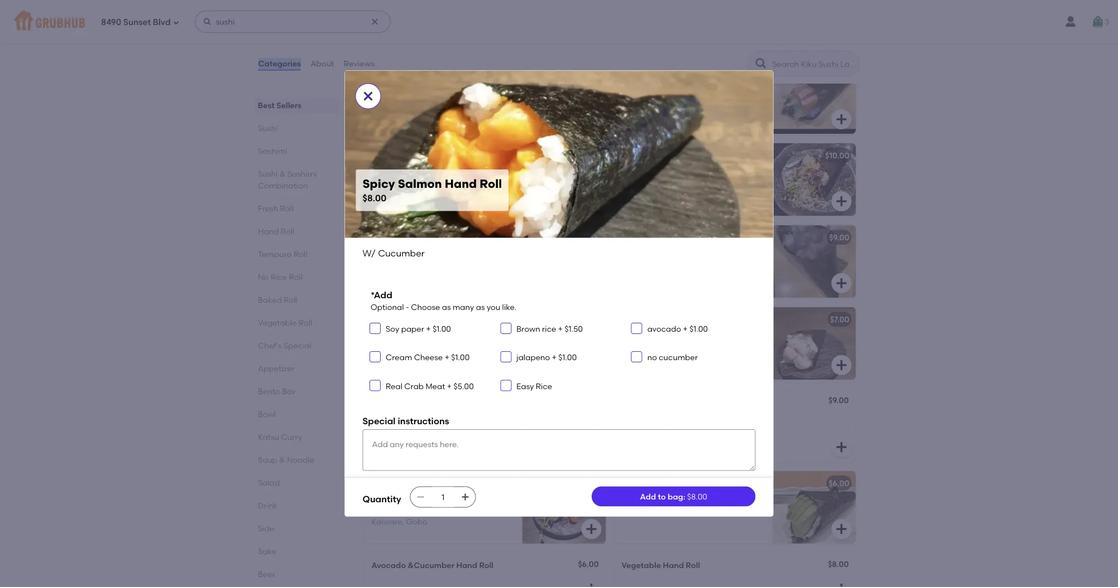 Task type: describe. For each thing, give the bounding box(es) containing it.
soup & noodle tab
[[258, 454, 336, 466]]

reviews
[[344, 59, 375, 68]]

scallop hand roll
[[622, 315, 689, 325]]

avocado,
[[460, 506, 496, 516]]

about button
[[310, 44, 335, 84]]

sushi tab
[[258, 122, 336, 134]]

3 button
[[1091, 12, 1109, 32]]

scallop
[[622, 315, 650, 325]]

baked roll
[[258, 295, 297, 305]]

box
[[282, 387, 296, 396]]

add to bag: $8.00
[[640, 492, 707, 502]]

& for noodle
[[279, 456, 285, 465]]

tempura
[[258, 250, 292, 259]]

$1.00 up "$5.00"
[[451, 353, 470, 363]]

-
[[406, 303, 409, 312]]

tempura roll
[[258, 250, 307, 259]]

$7.00 for salmon hand roll
[[830, 69, 849, 78]]

paste
[[372, 96, 393, 106]]

avocado hand roll
[[622, 479, 695, 489]]

soy
[[386, 324, 399, 334]]

no cucumber
[[647, 353, 698, 363]]

+ right paper
[[426, 324, 431, 334]]

1 horizontal spatial crab
[[404, 382, 424, 391]]

imitation
[[474, 495, 508, 505]]

Special instructions text field
[[363, 430, 756, 471]]

add
[[640, 492, 656, 502]]

search icon image
[[754, 57, 768, 70]]

katsu curry tab
[[258, 432, 336, 443]]

no rice roll tab
[[258, 271, 336, 283]]

3
[[1105, 17, 1109, 26]]

many
[[453, 303, 474, 312]]

$1.50
[[565, 324, 583, 334]]

cheese
[[414, 353, 443, 363]]

gobo
[[406, 518, 427, 527]]

philadelphia hand roll image
[[522, 225, 606, 298]]

1 vertical spatial $6.00
[[578, 560, 599, 570]]

& for sashimi
[[279, 169, 285, 179]]

fresh
[[258, 204, 278, 213]]

w/ cucumber down scallop hand roll
[[622, 331, 676, 340]]

crunch spicy tuna hand roll
[[372, 9, 482, 19]]

spicy salmon hand roll image
[[522, 143, 606, 216]]

w/cucumber
[[622, 85, 674, 94]]

no
[[258, 272, 269, 282]]

0 vertical spatial $6.00
[[829, 479, 849, 489]]

tuna
[[424, 9, 443, 19]]

sushi & sashimi combination
[[258, 169, 317, 190]]

+ right rice
[[558, 324, 563, 334]]

appetizer
[[258, 364, 294, 373]]

katsu
[[258, 433, 279, 442]]

best
[[258, 100, 274, 110]]

crunch spicy tuna hand roll button
[[365, 2, 606, 52]]

$10.00 for salmon skin hand roll
[[825, 151, 849, 160]]

w/albacore cucumber & garlic paste
[[372, 85, 492, 106]]

hand inside button
[[445, 9, 466, 19]]

8490 sunset blvd
[[101, 17, 171, 27]]

bento box
[[258, 387, 296, 396]]

&cucumber
[[408, 561, 454, 571]]

brown
[[517, 324, 540, 334]]

rice for no
[[270, 272, 287, 282]]

baked for baked salmon skin,cucumber, kaiware, gobo, eel sauce, bonito
[[622, 167, 646, 176]]

spicy for spicy salmon hand roll $8.00
[[363, 177, 395, 191]]

garlic inside 'w/albacore cucumber & garlic paste'
[[469, 85, 492, 94]]

kaiware, inside 'deep fried soft shell crab, imitation crab meat, cucumber, avocado, kaiware, gobo'
[[372, 518, 404, 527]]

pcs)
[[447, 479, 463, 489]]

salmon skin hand roll image
[[772, 143, 856, 216]]

salmon hand roll image
[[772, 61, 856, 134]]

salad tab
[[258, 477, 336, 489]]

salmon for baked salmon skin,cucumber, kaiware, gobo, eel sauce, bonito
[[647, 167, 676, 176]]

main navigation navigation
[[0, 0, 1118, 44]]

w/ for scallop hand roll
[[622, 331, 633, 340]]

eel
[[681, 178, 692, 188]]

rice for easy
[[536, 382, 552, 391]]

reviews button
[[343, 44, 375, 84]]

best sellers
[[258, 100, 301, 110]]

w/ cucumber down philadelphia
[[363, 248, 425, 259]]

2 as from the left
[[476, 303, 485, 312]]

+ right meat
[[447, 382, 452, 391]]

$17.00
[[577, 479, 599, 489]]

roll inside fresh roll tab
[[280, 204, 293, 213]]

no rice roll
[[258, 272, 302, 282]]

vegetable roll tab
[[258, 317, 336, 329]]

hand inside tab
[[258, 227, 279, 236]]

spicy salmon hand roll $8.00
[[363, 177, 502, 204]]

about
[[310, 59, 334, 68]]

crab inside 'deep fried soft shell crab, imitation crab meat, cucumber, avocado, kaiware, gobo'
[[372, 506, 391, 516]]

cucumber,
[[416, 506, 458, 516]]

fresh roll tab
[[258, 203, 336, 214]]

categories
[[258, 59, 301, 68]]

salmon for spicy salmon hand roll
[[394, 151, 423, 160]]

yellowtail hand roll
[[622, 233, 697, 243]]

w/ for spicy salmon hand roll
[[372, 167, 383, 176]]

bowl tab
[[258, 409, 336, 420]]

real crab meat + $5.00
[[386, 382, 474, 391]]

roll inside vegetable roll tab
[[298, 318, 312, 328]]

roll inside crunch spicy tuna hand roll button
[[468, 9, 482, 19]]

cucumber inside 'w/albacore cucumber & garlic paste'
[[419, 85, 459, 94]]

1 vertical spatial yellowtail
[[394, 315, 431, 325]]

drink
[[258, 501, 277, 511]]

avocado for avocado hand roll
[[622, 479, 656, 489]]

beer
[[258, 570, 275, 579]]

salmon for spicy salmon hand roll $8.00
[[398, 177, 442, 191]]

soup
[[258, 456, 277, 465]]

spicy scallop hand roll image
[[522, 390, 606, 462]]

hand roll tab
[[258, 226, 336, 237]]

bento
[[258, 387, 280, 396]]

soy paper + $1.00
[[386, 324, 451, 334]]

1 as from the left
[[442, 303, 451, 312]]

vegetable for vegetable hand roll
[[622, 561, 661, 571]]

*add optional - choose as many as you like.
[[371, 290, 517, 312]]

vegetable roll
[[258, 318, 312, 328]]

meat,
[[393, 506, 414, 516]]

side
[[258, 524, 274, 534]]

kaiware, inside baked salmon skin,cucumber, kaiware, gobo, eel sauce, bonito
[[622, 178, 654, 188]]

& inside 'w/albacore cucumber & garlic paste'
[[461, 85, 467, 94]]

chef's
[[258, 341, 281, 351]]

+ right the avocado
[[683, 324, 688, 334]]

$10.00 for philadelphia hand roll
[[575, 233, 599, 243]]

you
[[487, 303, 500, 312]]

albocore
[[397, 69, 432, 78]]

salmon hand roll
[[622, 69, 690, 78]]

avocado for avocado &cucumber hand roll
[[372, 561, 406, 571]]

8490
[[101, 17, 121, 27]]

avocado hand roll image
[[772, 472, 856, 544]]

sauce,
[[694, 178, 720, 188]]

1 vertical spatial special
[[363, 416, 396, 427]]

rice
[[542, 324, 556, 334]]

choose
[[411, 303, 440, 312]]

sushi & sashimi combination tab
[[258, 168, 336, 191]]

appetizer tab
[[258, 363, 336, 375]]

garlic albocore hand roll
[[372, 69, 471, 78]]

w/ cucumber button
[[365, 390, 606, 462]]

sake
[[258, 547, 276, 557]]

spider hand roll (2 pcs) image
[[522, 472, 606, 544]]

avocado + $1.00
[[647, 324, 708, 334]]

meat
[[426, 382, 445, 391]]

spicy for spicy salmon hand roll
[[372, 151, 392, 160]]

jalapeno + $1.00
[[517, 353, 577, 363]]

(2
[[437, 479, 445, 489]]

spider
[[372, 479, 396, 489]]

cucumber down many
[[435, 331, 476, 340]]

w/ cucumber down spicy salmon hand roll
[[372, 167, 426, 176]]



Task type: locate. For each thing, give the bounding box(es) containing it.
1 $7.00 from the top
[[830, 69, 849, 78]]

1 vertical spatial $9.00
[[829, 396, 849, 406]]

svg image inside 3 'button'
[[1091, 15, 1105, 28]]

sushi inside 'sushi & sashimi combination'
[[258, 169, 277, 179]]

skin,cucumber,
[[678, 167, 738, 176]]

avocado
[[622, 479, 656, 489], [372, 561, 406, 571]]

0 horizontal spatial baked
[[258, 295, 282, 305]]

baked inside baked salmon skin,cucumber, kaiware, gobo, eel sauce, bonito
[[622, 167, 646, 176]]

special
[[283, 341, 311, 351], [363, 416, 396, 427]]

Input item quantity number field
[[431, 488, 455, 508]]

& up combination
[[279, 169, 285, 179]]

to
[[658, 492, 666, 502]]

0 horizontal spatial crab
[[372, 506, 391, 516]]

roll inside hand roll tab
[[280, 227, 294, 236]]

1 vertical spatial avocado
[[372, 561, 406, 571]]

0 vertical spatial $7.00
[[830, 69, 849, 78]]

1 vertical spatial crab
[[372, 506, 391, 516]]

salmon inside baked salmon skin,cucumber, kaiware, gobo, eel sauce, bonito
[[647, 167, 676, 176]]

0 horizontal spatial garlic
[[372, 69, 395, 78]]

rice right no in the top of the page
[[270, 272, 287, 282]]

cucumber
[[659, 353, 698, 363]]

salmon inside spicy salmon hand roll $8.00
[[398, 177, 442, 191]]

$9.00 button
[[615, 390, 856, 462]]

+ right cheese
[[445, 353, 449, 363]]

spicy for spicy yellowtail hand roll
[[372, 315, 392, 325]]

spicy inside crunch spicy tuna hand roll button
[[402, 9, 423, 19]]

best sellers tab
[[258, 99, 336, 111]]

$8.00 inside spicy salmon hand roll $8.00
[[363, 193, 387, 204]]

0 horizontal spatial $6.00
[[578, 560, 599, 570]]

special inside tab
[[283, 341, 311, 351]]

hand
[[445, 9, 466, 19], [434, 69, 455, 78], [652, 69, 674, 78], [425, 151, 446, 160], [670, 151, 691, 160], [445, 177, 477, 191], [258, 227, 279, 236], [422, 233, 443, 243], [660, 233, 681, 243], [433, 315, 454, 325], [652, 315, 673, 325], [398, 479, 419, 489], [658, 479, 679, 489], [456, 561, 477, 571], [663, 561, 684, 571]]

1 vertical spatial sushi
[[258, 169, 277, 179]]

special down real
[[363, 416, 396, 427]]

spider hand roll (2 pcs)
[[372, 479, 463, 489]]

gobo,
[[656, 178, 680, 188]]

crab down the deep
[[372, 506, 391, 516]]

brown rice + $1.50
[[517, 324, 583, 334]]

0 horizontal spatial vegetable
[[258, 318, 297, 328]]

noodle
[[287, 456, 314, 465]]

1 horizontal spatial baked
[[622, 167, 646, 176]]

1 vertical spatial sashimi
[[287, 169, 317, 179]]

rice inside tab
[[270, 272, 287, 282]]

sellers
[[276, 100, 301, 110]]

combination
[[258, 181, 308, 190]]

baked roll tab
[[258, 294, 336, 306]]

0 horizontal spatial avocado
[[372, 561, 406, 571]]

paper
[[401, 324, 424, 334]]

spicy down paste
[[372, 151, 392, 160]]

$1.00 down $1.50
[[558, 353, 577, 363]]

sashimi inside tab
[[258, 146, 287, 156]]

2 vertical spatial &
[[279, 456, 285, 465]]

cucumber down real
[[385, 413, 426, 422]]

0 vertical spatial special
[[283, 341, 311, 351]]

1 horizontal spatial $10.00
[[825, 151, 849, 160]]

0 vertical spatial yellowtail
[[622, 233, 658, 243]]

spicy down optional
[[372, 315, 392, 325]]

sashimi up combination
[[287, 169, 317, 179]]

cucumber inside button
[[385, 413, 426, 422]]

1 vertical spatial garlic
[[469, 85, 492, 94]]

$6.00
[[829, 479, 849, 489], [578, 560, 599, 570]]

blvd
[[153, 17, 171, 27]]

cucumber
[[419, 85, 459, 94], [385, 167, 426, 176], [378, 248, 425, 259], [435, 331, 476, 340], [635, 331, 676, 340], [385, 413, 426, 422]]

baked for baked roll
[[258, 295, 282, 305]]

w/ down philadelphia
[[363, 248, 376, 259]]

salmon down spicy salmon hand roll
[[398, 177, 442, 191]]

sashimi
[[258, 146, 287, 156], [287, 169, 317, 179]]

drink tab
[[258, 500, 336, 512]]

like.
[[502, 303, 517, 312]]

vegetable inside tab
[[258, 318, 297, 328]]

&
[[461, 85, 467, 94], [279, 169, 285, 179], [279, 456, 285, 465]]

1 horizontal spatial vegetable
[[622, 561, 661, 571]]

salmon left skin
[[622, 151, 651, 160]]

2 sushi from the top
[[258, 169, 277, 179]]

$1.00 down "choose"
[[433, 324, 451, 334]]

bonito
[[722, 178, 746, 188]]

$9.00 inside button
[[829, 396, 849, 406]]

bento box tab
[[258, 386, 336, 397]]

Search Kiku Sushi Larchmont search field
[[771, 59, 857, 69]]

roll inside spicy salmon hand roll $8.00
[[480, 177, 502, 191]]

& down garlic albocore hand roll
[[461, 85, 467, 94]]

svg image
[[203, 17, 212, 26], [173, 19, 180, 26], [585, 31, 598, 44], [835, 31, 848, 44], [361, 90, 375, 103], [585, 113, 598, 126], [835, 113, 848, 126], [835, 277, 848, 290], [372, 325, 378, 332], [503, 325, 509, 332], [372, 354, 378, 361], [503, 354, 509, 361], [633, 354, 640, 361], [835, 359, 848, 372], [372, 383, 378, 389], [503, 383, 509, 389], [585, 523, 598, 536], [835, 523, 848, 536], [585, 583, 598, 588]]

spicy
[[402, 9, 423, 19], [372, 151, 392, 160], [363, 177, 395, 191], [372, 315, 392, 325]]

svg image
[[1091, 15, 1105, 28], [371, 17, 379, 26], [585, 195, 598, 208], [835, 195, 848, 208], [633, 325, 640, 332], [835, 441, 848, 454], [416, 493, 425, 502], [461, 493, 470, 502], [835, 583, 848, 588]]

0 horizontal spatial as
[[442, 303, 451, 312]]

cream
[[386, 353, 412, 363]]

1 horizontal spatial avocado
[[622, 479, 656, 489]]

kaiware, down meat,
[[372, 518, 404, 527]]

0 horizontal spatial special
[[283, 341, 311, 351]]

categories button
[[258, 44, 302, 84]]

baked salmon skin,cucumber, kaiware, gobo, eel sauce, bonito
[[622, 167, 746, 188]]

0 vertical spatial sashimi
[[258, 146, 287, 156]]

sushi
[[258, 123, 277, 133], [258, 169, 277, 179]]

w/ cucumber inside button
[[372, 413, 426, 422]]

cucumber down scallop hand roll
[[635, 331, 676, 340]]

kaiware,
[[622, 178, 654, 188], [372, 518, 404, 527]]

philadelphia
[[372, 233, 420, 243]]

$1.00
[[433, 324, 451, 334], [690, 324, 708, 334], [451, 353, 470, 363], [558, 353, 577, 363]]

1 vertical spatial $10.00
[[575, 233, 599, 243]]

+
[[426, 324, 431, 334], [558, 324, 563, 334], [683, 324, 688, 334], [445, 353, 449, 363], [552, 353, 557, 363], [447, 382, 452, 391]]

scallop hand roll image
[[772, 308, 856, 380]]

cream cheese + $1.00
[[386, 353, 470, 363]]

& inside tab
[[279, 456, 285, 465]]

0 horizontal spatial $10.00
[[575, 233, 599, 243]]

special down vegetable roll tab
[[283, 341, 311, 351]]

0 vertical spatial avocado
[[622, 479, 656, 489]]

1 vertical spatial kaiware,
[[372, 518, 404, 527]]

onion
[[410, 331, 433, 340]]

salmon skin hand roll
[[622, 151, 708, 160]]

spicy inside spicy salmon hand roll $8.00
[[363, 177, 395, 191]]

0 vertical spatial kaiware,
[[622, 178, 654, 188]]

avocado up add
[[622, 479, 656, 489]]

1 horizontal spatial yellowtail
[[622, 233, 658, 243]]

spicy left tuna on the top left of the page
[[402, 9, 423, 19]]

sushi down best
[[258, 123, 277, 133]]

yellowtail hand roll image
[[772, 225, 856, 298]]

sake tab
[[258, 546, 336, 558]]

1 vertical spatial $7.00
[[830, 315, 849, 325]]

sashimi up 'sushi & sashimi combination' on the top
[[258, 146, 287, 156]]

w/albacore
[[372, 85, 417, 94]]

roll inside tempura roll tab
[[293, 250, 307, 259]]

w/ for spicy yellowtail hand roll
[[372, 331, 383, 340]]

0 vertical spatial $10.00
[[825, 151, 849, 160]]

sashimi tab
[[258, 145, 336, 157]]

bowl
[[258, 410, 276, 419]]

skin
[[652, 151, 669, 160]]

as
[[442, 303, 451, 312], [476, 303, 485, 312]]

baked down salmon skin hand roll
[[622, 167, 646, 176]]

green
[[385, 331, 408, 340]]

1 horizontal spatial rice
[[536, 382, 552, 391]]

easy
[[517, 382, 534, 391]]

0 vertical spatial $9.00
[[829, 233, 849, 243]]

salmon
[[622, 69, 651, 78], [394, 151, 423, 160], [622, 151, 651, 160], [647, 167, 676, 176], [398, 177, 442, 191]]

+ right jalapeno
[[552, 353, 557, 363]]

w/ cucumber down real
[[372, 413, 426, 422]]

optional
[[371, 303, 404, 312]]

baked inside tab
[[258, 295, 282, 305]]

kaiware, left gobo,
[[622, 178, 654, 188]]

spicy yellowtail hand roll
[[372, 315, 470, 325]]

w/ left soy in the bottom left of the page
[[372, 331, 383, 340]]

soup & noodle
[[258, 456, 314, 465]]

0 horizontal spatial yellowtail
[[394, 315, 431, 325]]

crab,
[[451, 495, 472, 505]]

roll
[[468, 9, 482, 19], [457, 69, 471, 78], [675, 69, 690, 78], [448, 151, 462, 160], [693, 151, 708, 160], [480, 177, 502, 191], [280, 204, 293, 213], [280, 227, 294, 236], [445, 233, 459, 243], [683, 233, 697, 243], [293, 250, 307, 259], [289, 272, 302, 282], [283, 295, 297, 305], [456, 315, 470, 325], [675, 315, 689, 325], [298, 318, 312, 328], [421, 479, 436, 489], [681, 479, 695, 489], [479, 561, 493, 571], [686, 561, 700, 571]]

w/ down spicy salmon hand roll
[[372, 167, 383, 176]]

baked down no in the top of the page
[[258, 295, 282, 305]]

chef's special
[[258, 341, 311, 351]]

w/ inside w/ cucumber button
[[372, 413, 383, 422]]

roll inside no rice roll tab
[[289, 272, 302, 282]]

avocado &cucumber hand roll
[[372, 561, 493, 571]]

spicy yellowtail hand roll image
[[522, 308, 606, 380]]

$7.00 for scallop hand roll
[[830, 315, 849, 325]]

salad
[[258, 478, 280, 488]]

deep fried soft shell crab, imitation crab meat, cucumber, avocado, kaiware, gobo
[[372, 495, 508, 527]]

1 horizontal spatial $6.00
[[829, 479, 849, 489]]

$9.00
[[829, 233, 849, 243], [829, 396, 849, 406]]

1 sushi from the top
[[258, 123, 277, 133]]

0 vertical spatial crab
[[404, 382, 424, 391]]

crab right real
[[404, 382, 424, 391]]

no
[[647, 353, 657, 363]]

1 vertical spatial baked
[[258, 295, 282, 305]]

sashimi inside 'sushi & sashimi combination'
[[287, 169, 317, 179]]

sushi inside tab
[[258, 123, 277, 133]]

sushi up combination
[[258, 169, 277, 179]]

salmon up spicy salmon hand roll $8.00
[[394, 151, 423, 160]]

cucumber down philadelphia
[[378, 248, 425, 259]]

1 horizontal spatial special
[[363, 416, 396, 427]]

1 vertical spatial &
[[279, 169, 285, 179]]

tempura roll tab
[[258, 248, 336, 260]]

0 vertical spatial sushi
[[258, 123, 277, 133]]

as left you on the bottom left
[[476, 303, 485, 312]]

1 horizontal spatial garlic
[[469, 85, 492, 94]]

$5.00
[[454, 382, 474, 391]]

sunset
[[123, 17, 151, 27]]

2 $7.00 from the top
[[830, 315, 849, 325]]

rice right easy
[[536, 382, 552, 391]]

rice
[[270, 272, 287, 282], [536, 382, 552, 391]]

cucumber down spicy salmon hand roll
[[385, 167, 426, 176]]

sushi for sushi & sashimi combination
[[258, 169, 277, 179]]

1 horizontal spatial kaiware,
[[622, 178, 654, 188]]

vegetable for vegetable roll
[[258, 318, 297, 328]]

salmon up gobo,
[[647, 167, 676, 176]]

salmon up w/cucumber
[[622, 69, 651, 78]]

0 vertical spatial &
[[461, 85, 467, 94]]

jalapeno
[[517, 353, 550, 363]]

side tab
[[258, 523, 336, 535]]

vegetable hand roll
[[622, 561, 700, 571]]

roll inside baked roll tab
[[283, 295, 297, 305]]

chef's special tab
[[258, 340, 336, 352]]

1 vertical spatial vegetable
[[622, 561, 661, 571]]

1 vertical spatial rice
[[536, 382, 552, 391]]

0 horizontal spatial kaiware,
[[372, 518, 404, 527]]

0 horizontal spatial rice
[[270, 272, 287, 282]]

soft
[[414, 495, 430, 505]]

1 horizontal spatial as
[[476, 303, 485, 312]]

fresh roll
[[258, 204, 293, 213]]

$10.00
[[825, 151, 849, 160], [575, 233, 599, 243]]

spicy down spicy salmon hand roll
[[363, 177, 395, 191]]

baked
[[622, 167, 646, 176], [258, 295, 282, 305]]

& inside 'sushi & sashimi combination'
[[279, 169, 285, 179]]

w/ left instructions at bottom
[[372, 413, 383, 422]]

0 vertical spatial vegetable
[[258, 318, 297, 328]]

easy rice
[[517, 382, 552, 391]]

0 vertical spatial garlic
[[372, 69, 395, 78]]

as left many
[[442, 303, 451, 312]]

shell
[[431, 495, 449, 505]]

hand inside spicy salmon hand roll $8.00
[[445, 177, 477, 191]]

sushi for sushi
[[258, 123, 277, 133]]

avocado left &cucumber
[[372, 561, 406, 571]]

spicy salmon hand roll
[[372, 151, 462, 160]]

w/ green onion cucumber
[[372, 331, 476, 340]]

w/ down scallop
[[622, 331, 633, 340]]

0 vertical spatial baked
[[622, 167, 646, 176]]

& right soup
[[279, 456, 285, 465]]

$1.00 right the avocado
[[690, 324, 708, 334]]

cucumber down garlic albocore hand roll
[[419, 85, 459, 94]]

vegetable
[[258, 318, 297, 328], [622, 561, 661, 571]]

garlic albocore hand roll image
[[522, 61, 606, 134]]

special instructions
[[363, 416, 449, 427]]

0 vertical spatial rice
[[270, 272, 287, 282]]

beer tab
[[258, 569, 336, 581]]



Task type: vqa. For each thing, say whether or not it's contained in the screenshot.


